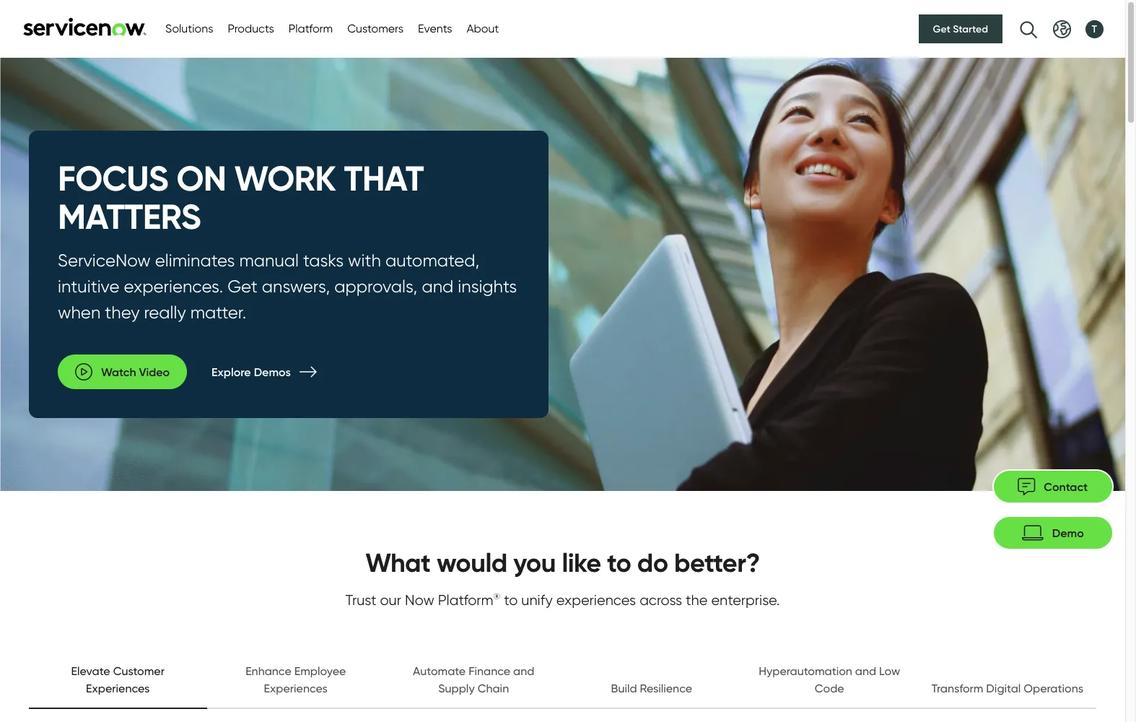 Task type: locate. For each thing, give the bounding box(es) containing it.
started
[[954, 22, 989, 35]]

solutions button
[[165, 20, 213, 38]]

products button
[[228, 20, 274, 38]]

about button
[[467, 20, 499, 38]]

platform
[[289, 22, 333, 35]]

get
[[934, 22, 951, 35]]

servicenow image
[[22, 17, 148, 36]]

customers button
[[348, 20, 404, 38]]

events
[[418, 22, 453, 35]]

get started link
[[919, 14, 1003, 43]]



Task type: vqa. For each thing, say whether or not it's contained in the screenshot.
COMPANY dropdown button
no



Task type: describe. For each thing, give the bounding box(es) containing it.
about
[[467, 22, 499, 35]]

products
[[228, 22, 274, 35]]

customers
[[348, 22, 404, 35]]

platform button
[[289, 20, 333, 38]]

events button
[[418, 20, 453, 38]]

solutions
[[165, 22, 213, 35]]

get started
[[934, 22, 989, 35]]



